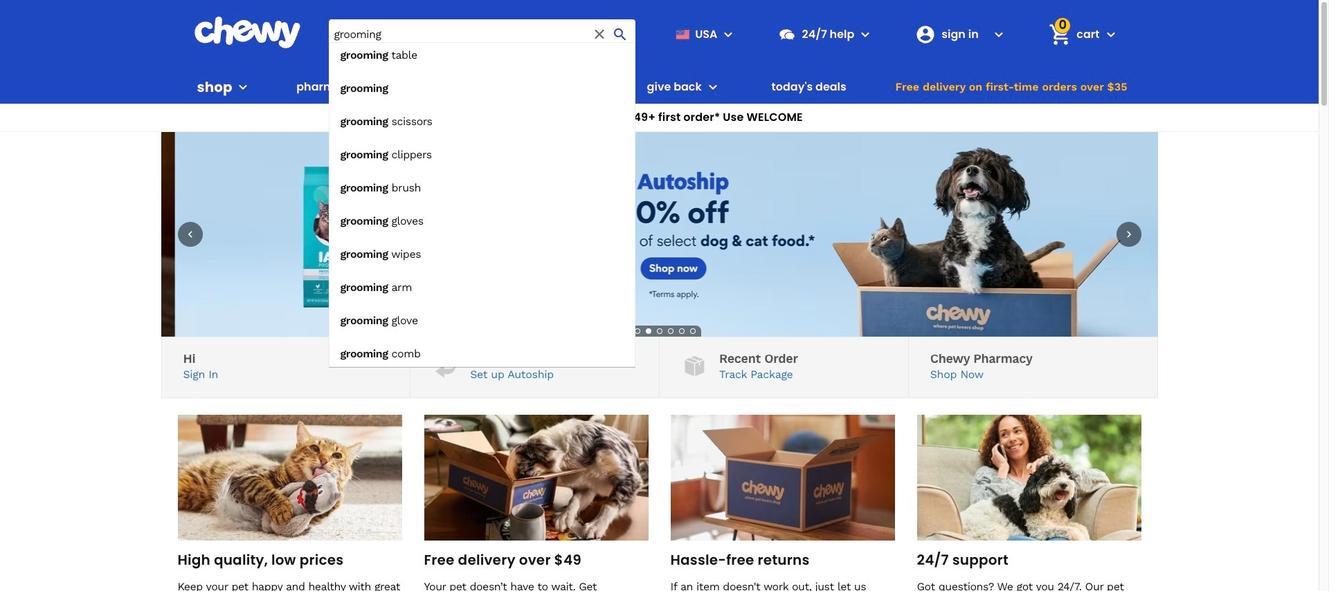 Task type: describe. For each thing, give the bounding box(es) containing it.
50% off your first autoship of select dog and cat food. shop now image
[[161, 132, 1158, 337]]

help menu image
[[857, 26, 874, 43]]

chewy home image
[[193, 17, 301, 48]]

delete search image
[[591, 26, 608, 43]]

account menu image
[[991, 26, 1007, 43]]

menu image
[[235, 79, 252, 96]]

chewy support image
[[778, 25, 796, 43]]

items image
[[1048, 22, 1072, 46]]

Search text field
[[328, 19, 636, 49]]

Product search field
[[328, 19, 636, 368]]

list box inside site banner
[[328, 42, 636, 368]]

submit search image
[[612, 26, 629, 43]]

site banner
[[0, 0, 1319, 368]]

menu image
[[720, 26, 737, 43]]



Task type: locate. For each thing, give the bounding box(es) containing it.
stop automatic slide show image
[[621, 326, 632, 337]]

cart menu image
[[1102, 26, 1119, 43]]

/ image
[[432, 353, 459, 380]]

/ image
[[681, 353, 708, 380]]

give back menu image
[[705, 79, 721, 96]]

choose slide to display. group
[[632, 326, 698, 337]]

list box
[[328, 42, 636, 368]]



Task type: vqa. For each thing, say whether or not it's contained in the screenshot.
Chewy Home image
yes



